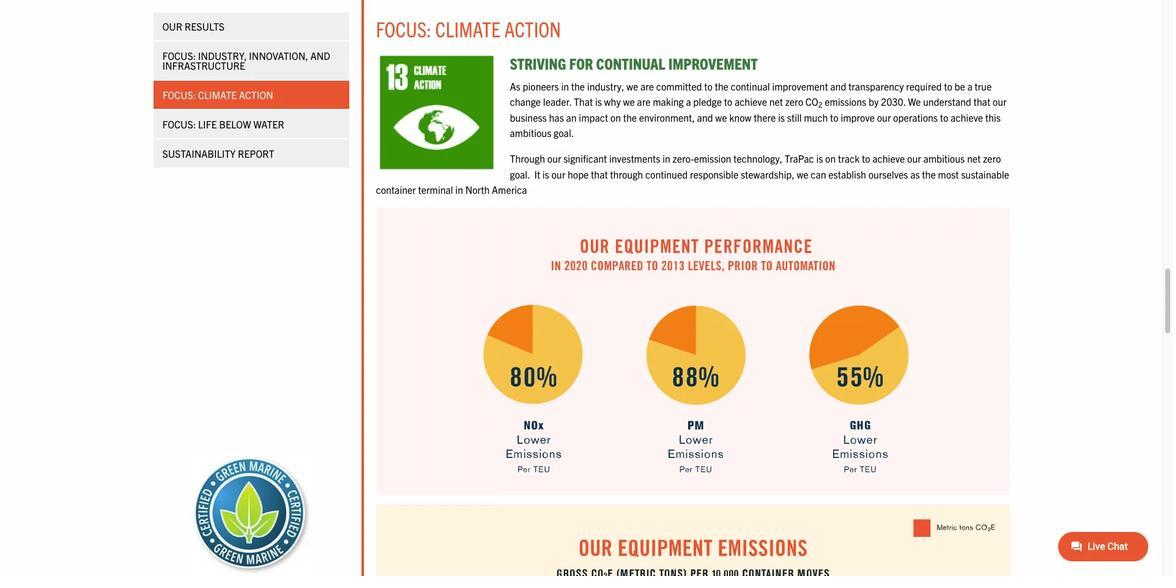 Task type: describe. For each thing, give the bounding box(es) containing it.
achieve inside emissions by 2030. we understand that our business has an impact on the environment, and we know there is still much to improve our operations to achieve this ambitious goal.
[[951, 111, 984, 124]]

for
[[569, 53, 593, 73]]

our right through
[[548, 152, 561, 165]]

focus: for focus: industry, innovation, and infrastructure link at left top
[[162, 50, 196, 62]]

our results
[[162, 20, 225, 32]]

to right 'much'
[[831, 111, 839, 124]]

as
[[911, 168, 920, 180]]

our up this
[[993, 96, 1007, 108]]

and inside the "as pioneers in the industry, we are committed to the continual improvement and transparency required to be a true change leader. that is why we are making a pledge to achieve net zero co"
[[831, 80, 847, 92]]

we inside emissions by 2030. we understand that our business has an impact on the environment, and we know there is still much to improve our operations to achieve this ambitious goal.
[[716, 111, 727, 124]]

as pioneers in the industry, we are committed to the continual improvement and transparency required to be a true change leader. that is why we are making a pledge to achieve net zero co
[[510, 80, 992, 108]]

much
[[804, 111, 828, 124]]

sustainability
[[162, 147, 236, 160]]

through
[[610, 168, 643, 180]]

through
[[510, 152, 545, 165]]

1 vertical spatial climate
[[198, 89, 237, 101]]

focus: life below water
[[162, 118, 284, 130]]

in inside the "as pioneers in the industry, we are committed to the continual improvement and transparency required to be a true change leader. that is why we are making a pledge to achieve net zero co"
[[561, 80, 569, 92]]

required
[[907, 80, 942, 92]]

0 horizontal spatial focus: climate action
[[162, 89, 273, 101]]

life
[[198, 118, 217, 130]]

we down the striving for continual improvement
[[627, 80, 639, 92]]

sustainable
[[962, 168, 1010, 180]]

2
[[819, 100, 823, 109]]

stewardship,
[[741, 168, 795, 180]]

the up the that
[[571, 80, 585, 92]]

on inside emissions by 2030. we understand that our business has an impact on the environment, and we know there is still much to improve our operations to achieve this ambitious goal.
[[611, 111, 621, 124]]

is down through
[[543, 168, 549, 180]]

to inside through our significant investments in zero-emission technology, trapac is on track to achieve our ambitious net zero goal.  it is our hope that through continued responsible stewardship, we can establish ourselves as the most sustainable container terminal in north america
[[862, 152, 871, 165]]

is up the can
[[817, 152, 823, 165]]

improvement
[[669, 53, 758, 73]]

that inside emissions by 2030. we understand that our business has an impact on the environment, and we know there is still much to improve our operations to achieve this ambitious goal.
[[974, 96, 991, 108]]

committed
[[657, 80, 702, 92]]

and inside emissions by 2030. we understand that our business has an impact on the environment, and we know there is still much to improve our operations to achieve this ambitious goal.
[[697, 111, 713, 124]]

zero-
[[673, 152, 694, 165]]

emission
[[694, 152, 732, 165]]

emissions
[[825, 96, 867, 108]]

continual
[[596, 53, 666, 73]]

pioneers
[[523, 80, 559, 92]]

has
[[549, 111, 564, 124]]

focus: climate action link
[[153, 81, 349, 109]]

1 vertical spatial in
[[663, 152, 671, 165]]

continued
[[646, 168, 688, 180]]

improvement
[[773, 80, 828, 92]]

through our significant investments in zero-emission technology, trapac is on track to achieve our ambitious net zero goal.  it is our hope that through continued responsible stewardship, we can establish ourselves as the most sustainable container terminal in north america
[[376, 152, 1010, 196]]

below
[[219, 118, 251, 130]]

1 vertical spatial are
[[637, 96, 651, 108]]

sustainability report link
[[153, 140, 349, 168]]

goal. inside emissions by 2030. we understand that our business has an impact on the environment, and we know there is still much to improve our operations to achieve this ambitious goal.
[[554, 127, 574, 139]]

co
[[806, 96, 819, 108]]

track
[[838, 152, 860, 165]]

why
[[604, 96, 621, 108]]

as
[[510, 80, 521, 92]]

0 vertical spatial a
[[968, 80, 973, 92]]

and
[[311, 50, 330, 62]]

an
[[566, 111, 577, 124]]

net inside through our significant investments in zero-emission technology, trapac is on track to achieve our ambitious net zero goal.  it is our hope that through continued responsible stewardship, we can establish ourselves as the most sustainable container terminal in north america
[[968, 152, 981, 165]]

that
[[574, 96, 593, 108]]

there
[[754, 111, 776, 124]]

net inside the "as pioneers in the industry, we are committed to the continual improvement and transparency required to be a true change leader. that is why we are making a pledge to achieve net zero co"
[[770, 96, 783, 108]]

that inside through our significant investments in zero-emission technology, trapac is on track to achieve our ambitious net zero goal.  it is our hope that through continued responsible stewardship, we can establish ourselves as the most sustainable container terminal in north america
[[591, 168, 608, 180]]

significant
[[564, 152, 607, 165]]

change
[[510, 96, 541, 108]]

we right why
[[623, 96, 635, 108]]

leader.
[[543, 96, 572, 108]]

sustainability report
[[162, 147, 274, 160]]

trapac
[[785, 152, 814, 165]]

industry,
[[587, 80, 625, 92]]

technology,
[[734, 152, 783, 165]]

focus: for focus: life below water link
[[162, 118, 196, 130]]

the inside emissions by 2030. we understand that our business has an impact on the environment, and we know there is still much to improve our operations to achieve this ambitious goal.
[[623, 111, 637, 124]]

responsible
[[690, 168, 739, 180]]

striving for continual improvement
[[510, 53, 758, 73]]



Task type: locate. For each thing, give the bounding box(es) containing it.
focus: for focus: climate action link
[[162, 89, 196, 101]]

1 vertical spatial achieve
[[951, 111, 984, 124]]

0 horizontal spatial zero
[[786, 96, 804, 108]]

the up pledge
[[715, 80, 729, 92]]

and up emissions
[[831, 80, 847, 92]]

0 horizontal spatial and
[[697, 111, 713, 124]]

0 vertical spatial and
[[831, 80, 847, 92]]

in left north
[[456, 184, 463, 196]]

environment,
[[639, 111, 695, 124]]

1 horizontal spatial on
[[826, 152, 836, 165]]

action up striving
[[505, 16, 561, 42]]

2 horizontal spatial achieve
[[951, 111, 984, 124]]

ourselves
[[869, 168, 909, 180]]

most
[[938, 168, 959, 180]]

0 horizontal spatial that
[[591, 168, 608, 180]]

1 vertical spatial goal.
[[510, 168, 530, 180]]

zero inside the "as pioneers in the industry, we are committed to the continual improvement and transparency required to be a true change leader. that is why we are making a pledge to achieve net zero co"
[[786, 96, 804, 108]]

1 horizontal spatial a
[[968, 80, 973, 92]]

industry,
[[198, 50, 247, 62]]

and down pledge
[[697, 111, 713, 124]]

0 vertical spatial action
[[505, 16, 561, 42]]

0 horizontal spatial action
[[239, 89, 273, 101]]

our down 2030. at the right of the page
[[877, 111, 891, 124]]

1 vertical spatial ambitious
[[924, 152, 965, 165]]

0 vertical spatial in
[[561, 80, 569, 92]]

the inside through our significant investments in zero-emission technology, trapac is on track to achieve our ambitious net zero goal.  it is our hope that through continued responsible stewardship, we can establish ourselves as the most sustainable container terminal in north america
[[922, 168, 936, 180]]

focus: climate action
[[376, 16, 561, 42], [162, 89, 273, 101]]

hope
[[568, 168, 589, 180]]

north
[[466, 184, 490, 196]]

a right 'be' on the top right of page
[[968, 80, 973, 92]]

continual
[[731, 80, 770, 92]]

climate
[[435, 16, 501, 42], [198, 89, 237, 101]]

be
[[955, 80, 966, 92]]

0 horizontal spatial on
[[611, 111, 621, 124]]

that down significant
[[591, 168, 608, 180]]

action up focus: life below water link
[[239, 89, 273, 101]]

terminal
[[418, 184, 453, 196]]

1 vertical spatial and
[[697, 111, 713, 124]]

is inside the "as pioneers in the industry, we are committed to the continual improvement and transparency required to be a true change leader. that is why we are making a pledge to achieve net zero co"
[[595, 96, 602, 108]]

striving
[[510, 53, 566, 73]]

focus:
[[376, 16, 432, 42], [162, 50, 196, 62], [162, 89, 196, 101], [162, 118, 196, 130]]

0 horizontal spatial goal.
[[510, 168, 530, 180]]

0 vertical spatial net
[[770, 96, 783, 108]]

1 horizontal spatial achieve
[[873, 152, 905, 165]]

0 horizontal spatial ambitious
[[510, 127, 552, 139]]

we inside through our significant investments in zero-emission technology, trapac is on track to achieve our ambitious net zero goal.  it is our hope that through continued responsible stewardship, we can establish ourselves as the most sustainable container terminal in north america
[[797, 168, 809, 180]]

to up pledge
[[705, 80, 713, 92]]

zero inside through our significant investments in zero-emission technology, trapac is on track to achieve our ambitious net zero goal.  it is our hope that through continued responsible stewardship, we can establish ourselves as the most sustainable container terminal in north america
[[983, 152, 1001, 165]]

our
[[993, 96, 1007, 108], [877, 111, 891, 124], [548, 152, 561, 165], [908, 152, 922, 165], [552, 168, 566, 180]]

1 horizontal spatial ambitious
[[924, 152, 965, 165]]

a
[[968, 80, 973, 92], [686, 96, 691, 108]]

the right "as" on the top right
[[922, 168, 936, 180]]

1 horizontal spatial goal.
[[554, 127, 574, 139]]

our results link
[[153, 12, 349, 40]]

transparency
[[849, 80, 904, 92]]

that
[[974, 96, 991, 108], [591, 168, 608, 180]]

ambitious
[[510, 127, 552, 139], [924, 152, 965, 165]]

1 vertical spatial action
[[239, 89, 273, 101]]

achieve inside through our significant investments in zero-emission technology, trapac is on track to achieve our ambitious net zero goal.  it is our hope that through continued responsible stewardship, we can establish ourselves as the most sustainable container terminal in north america
[[873, 152, 905, 165]]

in up continued
[[663, 152, 671, 165]]

2 vertical spatial achieve
[[873, 152, 905, 165]]

emissions by 2030. we understand that our business has an impact on the environment, and we know there is still much to improve our operations to achieve this ambitious goal.
[[510, 96, 1007, 139]]

1 vertical spatial that
[[591, 168, 608, 180]]

1 horizontal spatial focus: climate action
[[376, 16, 561, 42]]

container
[[376, 184, 416, 196]]

is left still
[[778, 111, 785, 124]]

goal.
[[554, 127, 574, 139], [510, 168, 530, 180]]

investments
[[610, 152, 661, 165]]

and
[[831, 80, 847, 92], [697, 111, 713, 124]]

our up "as" on the top right
[[908, 152, 922, 165]]

1 horizontal spatial net
[[968, 152, 981, 165]]

water
[[253, 118, 284, 130]]

zero up still
[[786, 96, 804, 108]]

in
[[561, 80, 569, 92], [663, 152, 671, 165], [456, 184, 463, 196]]

can
[[811, 168, 827, 180]]

1 horizontal spatial that
[[974, 96, 991, 108]]

focus: life below water link
[[153, 110, 349, 138]]

to
[[705, 80, 713, 92], [944, 80, 953, 92], [724, 96, 733, 108], [831, 111, 839, 124], [940, 111, 949, 124], [862, 152, 871, 165]]

our
[[162, 20, 182, 32]]

ambitious up most
[[924, 152, 965, 165]]

on down why
[[611, 111, 621, 124]]

0 horizontal spatial net
[[770, 96, 783, 108]]

2 horizontal spatial in
[[663, 152, 671, 165]]

1 horizontal spatial climate
[[435, 16, 501, 42]]

0 vertical spatial focus: climate action
[[376, 16, 561, 42]]

2030.
[[881, 96, 906, 108]]

infrastructure
[[162, 59, 245, 72]]

1 horizontal spatial action
[[505, 16, 561, 42]]

understand
[[923, 96, 972, 108]]

achieve up ourselves
[[873, 152, 905, 165]]

achieve down continual
[[735, 96, 767, 108]]

0 vertical spatial climate
[[435, 16, 501, 42]]

improve
[[841, 111, 875, 124]]

0 horizontal spatial climate
[[198, 89, 237, 101]]

0 vertical spatial on
[[611, 111, 621, 124]]

focus: industry, innovation, and infrastructure
[[162, 50, 330, 72]]

are left making
[[637, 96, 651, 108]]

this
[[986, 111, 1001, 124]]

pledge
[[694, 96, 722, 108]]

we left the can
[[797, 168, 809, 180]]

0 horizontal spatial achieve
[[735, 96, 767, 108]]

1 vertical spatial focus: climate action
[[162, 89, 273, 101]]

goal. inside through our significant investments in zero-emission technology, trapac is on track to achieve our ambitious net zero goal.  it is our hope that through continued responsible stewardship, we can establish ourselves as the most sustainable container terminal in north america
[[510, 168, 530, 180]]

that down true
[[974, 96, 991, 108]]

are up making
[[641, 80, 654, 92]]

is
[[595, 96, 602, 108], [778, 111, 785, 124], [817, 152, 823, 165], [543, 168, 549, 180]]

a down committed
[[686, 96, 691, 108]]

goal. down through
[[510, 168, 530, 180]]

0 vertical spatial that
[[974, 96, 991, 108]]

0 vertical spatial ambitious
[[510, 127, 552, 139]]

goal. down has in the top left of the page
[[554, 127, 574, 139]]

report
[[238, 147, 274, 160]]

net up the sustainable
[[968, 152, 981, 165]]

by
[[869, 96, 879, 108]]

achieve inside the "as pioneers in the industry, we are committed to the continual improvement and transparency required to be a true change leader. that is why we are making a pledge to achieve net zero co"
[[735, 96, 767, 108]]

establish
[[829, 168, 867, 180]]

to up know
[[724, 96, 733, 108]]

know
[[730, 111, 752, 124]]

1 horizontal spatial zero
[[983, 152, 1001, 165]]

1 horizontal spatial and
[[831, 80, 847, 92]]

is inside emissions by 2030. we understand that our business has an impact on the environment, and we know there is still much to improve our operations to achieve this ambitious goal.
[[778, 111, 785, 124]]

achieve
[[735, 96, 767, 108], [951, 111, 984, 124], [873, 152, 905, 165]]

on inside through our significant investments in zero-emission technology, trapac is on track to achieve our ambitious net zero goal.  it is our hope that through continued responsible stewardship, we can establish ourselves as the most sustainable container terminal in north america
[[826, 152, 836, 165]]

america
[[492, 184, 527, 196]]

in up leader.
[[561, 80, 569, 92]]

focus: inside focus: industry, innovation, and infrastructure
[[162, 50, 196, 62]]

focus: industry, innovation, and infrastructure link
[[153, 42, 349, 80]]

zero up the sustainable
[[983, 152, 1001, 165]]

2 vertical spatial in
[[456, 184, 463, 196]]

1 vertical spatial a
[[686, 96, 691, 108]]

innovation,
[[249, 50, 308, 62]]

1 horizontal spatial in
[[561, 80, 569, 92]]

we
[[908, 96, 921, 108]]

impact
[[579, 111, 608, 124]]

we
[[627, 80, 639, 92], [623, 96, 635, 108], [716, 111, 727, 124], [797, 168, 809, 180]]

operations
[[894, 111, 938, 124]]

net up 'there'
[[770, 96, 783, 108]]

net
[[770, 96, 783, 108], [968, 152, 981, 165]]

results
[[185, 20, 225, 32]]

still
[[787, 111, 802, 124]]

0 vertical spatial are
[[641, 80, 654, 92]]

are
[[641, 80, 654, 92], [637, 96, 651, 108]]

action
[[505, 16, 561, 42], [239, 89, 273, 101]]

the right impact on the top
[[623, 111, 637, 124]]

to left 'be' on the top right of page
[[944, 80, 953, 92]]

1 vertical spatial on
[[826, 152, 836, 165]]

0 vertical spatial goal.
[[554, 127, 574, 139]]

to down "understand"
[[940, 111, 949, 124]]

ambitious down "business"
[[510, 127, 552, 139]]

on left "track"
[[826, 152, 836, 165]]

ambitious inside emissions by 2030. we understand that our business has an impact on the environment, and we know there is still much to improve our operations to achieve this ambitious goal.
[[510, 127, 552, 139]]

0 horizontal spatial a
[[686, 96, 691, 108]]

1 vertical spatial net
[[968, 152, 981, 165]]

making
[[653, 96, 684, 108]]

1 vertical spatial zero
[[983, 152, 1001, 165]]

0 vertical spatial achieve
[[735, 96, 767, 108]]

to right "track"
[[862, 152, 871, 165]]

we left know
[[716, 111, 727, 124]]

is left why
[[595, 96, 602, 108]]

our left hope
[[552, 168, 566, 180]]

achieve down "understand"
[[951, 111, 984, 124]]

business
[[510, 111, 547, 124]]

true
[[975, 80, 992, 92]]

0 horizontal spatial in
[[456, 184, 463, 196]]

ambitious inside through our significant investments in zero-emission technology, trapac is on track to achieve our ambitious net zero goal.  it is our hope that through continued responsible stewardship, we can establish ourselves as the most sustainable container terminal in north america
[[924, 152, 965, 165]]

0 vertical spatial zero
[[786, 96, 804, 108]]



Task type: vqa. For each thing, say whether or not it's contained in the screenshot.
middle 'of'
no



